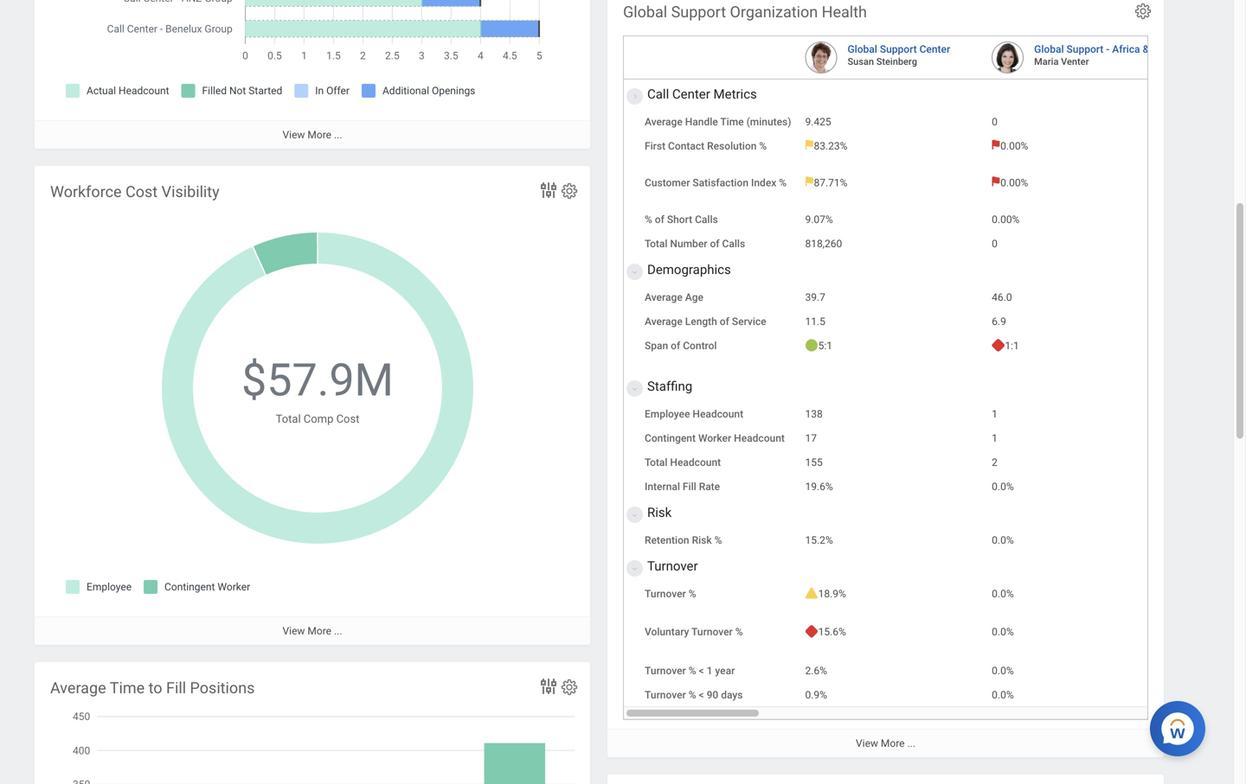 Task type: describe. For each thing, give the bounding box(es) containing it.
fill inside global support organization health element
[[683, 481, 696, 493]]

2 vertical spatial 0.00%
[[992, 214, 1020, 226]]

retention
[[645, 535, 689, 547]]

average time to fill positions element
[[35, 663, 590, 785]]

days
[[721, 690, 743, 702]]

positions
[[190, 680, 255, 698]]

global support - africa & middle east group maria venter
[[1034, 43, 1237, 67]]

average for average handle time (minutes)
[[645, 116, 683, 128]]

1 vertical spatial fill
[[166, 680, 186, 698]]

venter
[[1061, 56, 1089, 67]]

1 for 138
[[992, 409, 998, 421]]

configure average time to fill positions image
[[560, 678, 579, 698]]

contingent
[[645, 433, 696, 445]]

workforce cost visibility element
[[35, 166, 590, 646]]

support for center
[[880, 43, 917, 55]]

of right length
[[720, 316, 729, 328]]

resolution
[[707, 140, 757, 152]]

rate
[[699, 481, 720, 493]]

% of short calls
[[645, 214, 718, 226]]

5:1
[[818, 340, 833, 352]]

average for average age
[[645, 292, 683, 304]]

global support organization health element
[[608, 0, 1246, 758]]

total headcount
[[645, 457, 721, 469]]

... inside headcount plan to pipeline element
[[334, 129, 342, 141]]

call center metrics
[[647, 87, 757, 102]]

global support center link
[[848, 40, 950, 55]]

control
[[683, 340, 717, 352]]

15.2%
[[805, 535, 833, 547]]

configure workforce cost visibility image
[[560, 182, 579, 201]]

-
[[1106, 43, 1110, 55]]

19.6%
[[805, 481, 833, 493]]

year
[[715, 666, 735, 678]]

2.6%
[[805, 666, 827, 678]]

average length of service
[[645, 316, 766, 328]]

0.9%
[[805, 690, 827, 702]]

length
[[685, 316, 717, 328]]

9.07%
[[805, 214, 833, 226]]

service
[[732, 316, 766, 328]]

internal fill rate
[[645, 481, 720, 493]]

steinberg
[[876, 56, 917, 67]]

retention risk %
[[645, 535, 722, 547]]

turnover %
[[645, 589, 696, 601]]

view for global support organization health
[[856, 738, 878, 750]]

group
[[1209, 43, 1237, 55]]

susan
[[848, 56, 874, 67]]

global support organization health
[[623, 3, 867, 21]]

18.9%
[[818, 589, 846, 601]]

0.0% for 0.9%
[[992, 690, 1014, 702]]

employee
[[645, 409, 690, 421]]

employee headcount
[[645, 409, 743, 421]]

< for 90
[[699, 690, 704, 702]]

155
[[805, 457, 823, 469]]

time inside global support organization health element
[[720, 116, 744, 128]]

short
[[667, 214, 692, 226]]

africa
[[1112, 43, 1140, 55]]

83.23%
[[814, 140, 848, 152]]

$57.9m total comp cost
[[242, 354, 394, 426]]

total inside $57.9m total comp cost
[[276, 413, 301, 426]]

more for workforce cost visibility
[[308, 626, 331, 638]]

46.0
[[992, 292, 1012, 304]]

average for average length of service
[[645, 316, 683, 328]]

handle
[[685, 116, 718, 128]]

... for workforce cost visibility
[[334, 626, 342, 638]]

first contact resolution %
[[645, 140, 767, 152]]

0 horizontal spatial time
[[110, 680, 145, 698]]

view for workforce cost visibility
[[283, 626, 305, 638]]

0 vertical spatial cost
[[126, 183, 158, 201]]

visibility
[[162, 183, 220, 201]]

&
[[1143, 43, 1149, 55]]

view inside headcount plan to pipeline element
[[283, 129, 305, 141]]

demographics
[[647, 262, 731, 277]]

average handle time (minutes)
[[645, 116, 791, 128]]

1:1
[[1005, 340, 1019, 352]]

average age
[[645, 292, 704, 304]]

< for 1
[[699, 666, 704, 678]]

customer satisfaction index %
[[645, 177, 787, 189]]

% left short on the top
[[645, 214, 652, 226]]

% right retention
[[714, 535, 722, 547]]

global for global support organization health
[[623, 3, 667, 21]]

total number of calls
[[645, 238, 745, 250]]

middle
[[1152, 43, 1184, 55]]

0.0% for 15.2%
[[992, 535, 1014, 547]]

collapse image for demographics
[[627, 262, 638, 283]]

east
[[1186, 43, 1207, 55]]

global support - africa & middle east group link
[[1034, 40, 1237, 55]]

staffing
[[647, 379, 692, 394]]

span
[[645, 340, 668, 352]]

index
[[751, 177, 777, 189]]

total for total number of calls
[[645, 238, 668, 250]]

6.9
[[992, 316, 1006, 328]]

9.425
[[805, 116, 831, 128]]

turnover for turnover % < 1 year
[[645, 666, 686, 678]]

turnover for turnover %
[[645, 589, 686, 601]]

calls for total number of calls
[[722, 238, 745, 250]]

to
[[148, 680, 162, 698]]

% up turnover % < 90 days
[[689, 666, 696, 678]]

contact
[[668, 140, 705, 152]]

of right span
[[671, 340, 680, 352]]

worker
[[698, 433, 731, 445]]

satisfaction
[[693, 177, 749, 189]]

2
[[992, 457, 998, 469]]

comp
[[304, 413, 334, 426]]

$57.9m
[[242, 354, 394, 407]]

global for global support center
[[848, 43, 877, 55]]

voluntary turnover %
[[645, 627, 743, 639]]

$57.9m button
[[242, 351, 396, 411]]



Task type: locate. For each thing, give the bounding box(es) containing it.
0 vertical spatial 0.00%
[[1001, 140, 1028, 152]]

% up days
[[735, 627, 743, 639]]

2 vertical spatial total
[[645, 457, 668, 469]]

time
[[720, 116, 744, 128], [110, 680, 145, 698]]

87.71%
[[814, 177, 848, 189]]

1 vertical spatial headcount
[[734, 433, 785, 445]]

more inside global support organization health element
[[881, 738, 905, 750]]

more for global support organization health
[[881, 738, 905, 750]]

turnover for turnover % < 90 days
[[645, 690, 686, 702]]

2 vertical spatial ...
[[907, 738, 916, 750]]

total
[[645, 238, 668, 250], [276, 413, 301, 426], [645, 457, 668, 469]]

global up the susan
[[848, 43, 877, 55]]

0 vertical spatial more
[[308, 129, 331, 141]]

average left age on the top right of the page
[[645, 292, 683, 304]]

0 for 818,260
[[992, 238, 998, 250]]

view
[[283, 129, 305, 141], [283, 626, 305, 638], [856, 738, 878, 750]]

11.5
[[805, 316, 825, 328]]

span of control
[[645, 340, 717, 352]]

1 horizontal spatial calls
[[722, 238, 745, 250]]

4 0.0% from the top
[[992, 627, 1014, 639]]

turnover
[[647, 559, 698, 574], [645, 589, 686, 601], [691, 627, 733, 639], [645, 666, 686, 678], [645, 690, 686, 702]]

headcount
[[693, 409, 743, 421], [734, 433, 785, 445], [670, 457, 721, 469]]

% right index
[[779, 177, 787, 189]]

calls for % of short calls
[[695, 214, 718, 226]]

1
[[992, 409, 998, 421], [992, 433, 998, 445], [707, 666, 713, 678]]

2 horizontal spatial global
[[1034, 43, 1064, 55]]

global
[[623, 3, 667, 21], [848, 43, 877, 55], [1034, 43, 1064, 55]]

1 vertical spatial risk
[[692, 535, 712, 547]]

support for organization
[[671, 3, 726, 21]]

collapse image up collapse icon
[[627, 505, 638, 526]]

support left organization
[[671, 3, 726, 21]]

headcount for employee headcount
[[693, 409, 743, 421]]

fill left rate
[[683, 481, 696, 493]]

view more ...
[[283, 129, 342, 141], [283, 626, 342, 638], [856, 738, 916, 750]]

0 vertical spatial 0
[[992, 116, 998, 128]]

health
[[822, 3, 867, 21]]

1 for 17
[[992, 433, 998, 445]]

time left to
[[110, 680, 145, 698]]

...
[[334, 129, 342, 141], [334, 626, 342, 638], [907, 738, 916, 750]]

3 0.0% from the top
[[992, 589, 1014, 601]]

1 vertical spatial time
[[110, 680, 145, 698]]

1 vertical spatial collapse image
[[627, 379, 638, 400]]

<
[[699, 666, 704, 678], [699, 690, 704, 702]]

2 vertical spatial 1
[[707, 666, 713, 678]]

0.00% for 87.71%
[[1001, 177, 1028, 189]]

collapse image left staffing
[[627, 379, 638, 400]]

of left short on the top
[[655, 214, 665, 226]]

cost left visibility
[[126, 183, 158, 201]]

1 collapse image from the top
[[627, 262, 638, 283]]

< left 90
[[699, 690, 704, 702]]

1 horizontal spatial fill
[[683, 481, 696, 493]]

support up steinberg
[[880, 43, 917, 55]]

customer
[[645, 177, 690, 189]]

internal
[[645, 481, 680, 493]]

calls right short on the top
[[695, 214, 718, 226]]

view more ... link
[[35, 120, 590, 149], [35, 617, 590, 646], [608, 730, 1164, 758]]

1 0 from the top
[[992, 116, 998, 128]]

0 horizontal spatial support
[[671, 3, 726, 21]]

0.0% for 19.6%
[[992, 481, 1014, 493]]

1 < from the top
[[699, 666, 704, 678]]

view inside global support organization health element
[[856, 738, 878, 750]]

0 for 9.425
[[992, 116, 998, 128]]

center
[[920, 43, 950, 55], [672, 87, 710, 102]]

risk right retention
[[692, 535, 712, 547]]

of
[[655, 214, 665, 226], [710, 238, 720, 250], [720, 316, 729, 328], [671, 340, 680, 352]]

collapse image for risk
[[627, 505, 638, 526]]

headcount plan to pipeline element
[[35, 0, 590, 149]]

maria
[[1034, 56, 1059, 67]]

time up resolution at the right top
[[720, 116, 744, 128]]

expand image
[[625, 94, 646, 104]]

6 0.0% from the top
[[992, 690, 1014, 702]]

headcount for total headcount
[[670, 457, 721, 469]]

2 horizontal spatial support
[[1067, 43, 1104, 55]]

(minutes)
[[746, 116, 791, 128]]

more inside headcount plan to pipeline element
[[308, 129, 331, 141]]

2 vertical spatial more
[[881, 738, 905, 750]]

0 horizontal spatial cost
[[126, 183, 158, 201]]

view inside workforce cost visibility 'element'
[[283, 626, 305, 638]]

0 vertical spatial center
[[920, 43, 950, 55]]

turnover down turnover % < 1 year on the right bottom of page
[[645, 690, 686, 702]]

1 vertical spatial cost
[[336, 413, 360, 426]]

2 vertical spatial collapse image
[[627, 505, 638, 526]]

0 vertical spatial ...
[[334, 129, 342, 141]]

15.6%
[[818, 627, 846, 639]]

1 horizontal spatial risk
[[692, 535, 712, 547]]

cost
[[126, 183, 158, 201], [336, 413, 360, 426]]

headcount up internal fill rate
[[670, 457, 721, 469]]

1 vertical spatial view
[[283, 626, 305, 638]]

fill
[[683, 481, 696, 493], [166, 680, 186, 698]]

risk down internal
[[647, 505, 672, 521]]

cost inside $57.9m total comp cost
[[336, 413, 360, 426]]

1 vertical spatial 0
[[992, 238, 998, 250]]

2 vertical spatial view more ... link
[[608, 730, 1164, 758]]

1 horizontal spatial cost
[[336, 413, 360, 426]]

voluntary
[[645, 627, 689, 639]]

workforce cost visibility
[[50, 183, 220, 201]]

support up "venter"
[[1067, 43, 1104, 55]]

view more ... inside workforce cost visibility 'element'
[[283, 626, 342, 638]]

0 horizontal spatial global
[[623, 3, 667, 21]]

average time to fill positions
[[50, 680, 255, 698]]

risk
[[647, 505, 672, 521], [692, 535, 712, 547]]

calls right number
[[722, 238, 745, 250]]

global up maria
[[1034, 43, 1064, 55]]

1 vertical spatial more
[[308, 626, 331, 638]]

0.00%
[[1001, 140, 1028, 152], [1001, 177, 1028, 189], [992, 214, 1020, 226]]

workforce
[[50, 183, 122, 201]]

cost right comp
[[336, 413, 360, 426]]

2 vertical spatial view
[[856, 738, 878, 750]]

total for total headcount
[[645, 457, 668, 469]]

1 horizontal spatial time
[[720, 116, 744, 128]]

0 vertical spatial time
[[720, 116, 744, 128]]

number
[[670, 238, 707, 250]]

0 horizontal spatial risk
[[647, 505, 672, 521]]

1 vertical spatial view more ...
[[283, 626, 342, 638]]

view more ... link for workforce cost visibility
[[35, 617, 590, 646]]

0 vertical spatial headcount
[[693, 409, 743, 421]]

2 collapse image from the top
[[627, 379, 638, 400]]

turnover down retention
[[647, 559, 698, 574]]

1 horizontal spatial global
[[848, 43, 877, 55]]

% down (minutes)
[[759, 140, 767, 152]]

turnover % < 90 days
[[645, 690, 743, 702]]

total up internal
[[645, 457, 668, 469]]

1 vertical spatial ...
[[334, 626, 342, 638]]

organization
[[730, 3, 818, 21]]

1 vertical spatial total
[[276, 413, 301, 426]]

5 0.0% from the top
[[992, 666, 1014, 678]]

... inside workforce cost visibility 'element'
[[334, 626, 342, 638]]

age
[[685, 292, 704, 304]]

0 vertical spatial total
[[645, 238, 668, 250]]

calls
[[695, 214, 718, 226], [722, 238, 745, 250]]

view more ... for workforce cost visibility
[[283, 626, 342, 638]]

0 vertical spatial collapse image
[[627, 262, 638, 283]]

0 horizontal spatial center
[[672, 87, 710, 102]]

1 vertical spatial 1
[[992, 433, 998, 445]]

turnover for turnover
[[647, 559, 698, 574]]

2 vertical spatial headcount
[[670, 457, 721, 469]]

support for -
[[1067, 43, 1104, 55]]

0 vertical spatial view
[[283, 129, 305, 141]]

collapse image for staffing
[[627, 379, 638, 400]]

90
[[707, 690, 719, 702]]

0 horizontal spatial fill
[[166, 680, 186, 698]]

0 vertical spatial risk
[[647, 505, 672, 521]]

global inside global support - africa & middle east group maria venter
[[1034, 43, 1064, 55]]

1 horizontal spatial support
[[880, 43, 917, 55]]

view more ... for global support organization health
[[856, 738, 916, 750]]

total left number
[[645, 238, 668, 250]]

turnover up year
[[691, 627, 733, 639]]

global up call
[[623, 3, 667, 21]]

818,260
[[805, 238, 842, 250]]

% up voluntary turnover %
[[689, 589, 696, 601]]

more inside workforce cost visibility 'element'
[[308, 626, 331, 638]]

0 horizontal spatial calls
[[695, 214, 718, 226]]

metrics
[[714, 87, 757, 102]]

call
[[647, 87, 669, 102]]

0 vertical spatial fill
[[683, 481, 696, 493]]

configure and view chart data image
[[538, 677, 559, 698]]

2 0.0% from the top
[[992, 535, 1014, 547]]

headcount right worker
[[734, 433, 785, 445]]

configure global support organization health image
[[1134, 2, 1153, 21]]

view more ... inside global support organization health element
[[856, 738, 916, 750]]

support inside global support - africa & middle east group maria venter
[[1067, 43, 1104, 55]]

39.7
[[805, 292, 825, 304]]

fill right to
[[166, 680, 186, 698]]

1 vertical spatial calls
[[722, 238, 745, 250]]

total left comp
[[276, 413, 301, 426]]

138
[[805, 409, 823, 421]]

average for average time to fill positions
[[50, 680, 106, 698]]

0.0%
[[992, 481, 1014, 493], [992, 535, 1014, 547], [992, 589, 1014, 601], [992, 627, 1014, 639], [992, 666, 1014, 678], [992, 690, 1014, 702]]

more
[[308, 129, 331, 141], [308, 626, 331, 638], [881, 738, 905, 750]]

0.00% for 83.23%
[[1001, 140, 1028, 152]]

< left year
[[699, 666, 704, 678]]

configure and view chart data image
[[538, 180, 559, 201]]

average up span
[[645, 316, 683, 328]]

collapse image
[[627, 262, 638, 283], [627, 379, 638, 400], [627, 505, 638, 526]]

1 vertical spatial <
[[699, 690, 704, 702]]

2 0 from the top
[[992, 238, 998, 250]]

collapse image left demographics
[[627, 262, 638, 283]]

1 0.0% from the top
[[992, 481, 1014, 493]]

global support center
[[848, 43, 950, 55]]

1 horizontal spatial center
[[920, 43, 950, 55]]

0 vertical spatial 1
[[992, 409, 998, 421]]

1 vertical spatial view more ... link
[[35, 617, 590, 646]]

of right number
[[710, 238, 720, 250]]

turnover up turnover % < 90 days
[[645, 666, 686, 678]]

2 vertical spatial view more ...
[[856, 738, 916, 750]]

3 collapse image from the top
[[627, 505, 638, 526]]

0.0% for 2.6%
[[992, 666, 1014, 678]]

turnover up the voluntary
[[645, 589, 686, 601]]

view more ... link for global support organization health
[[608, 730, 1164, 758]]

collapse image
[[627, 559, 638, 580]]

average up "first"
[[645, 116, 683, 128]]

17
[[805, 433, 817, 445]]

0 vertical spatial <
[[699, 666, 704, 678]]

contingent worker headcount
[[645, 433, 785, 445]]

... for global support organization health
[[907, 738, 916, 750]]

first
[[645, 140, 666, 152]]

0 vertical spatial view more ... link
[[35, 120, 590, 149]]

susan steinberg
[[848, 56, 917, 67]]

1 vertical spatial 0.00%
[[1001, 177, 1028, 189]]

% left 90
[[689, 690, 696, 702]]

turnover % < 1 year
[[645, 666, 735, 678]]

1 vertical spatial center
[[672, 87, 710, 102]]

average left to
[[50, 680, 106, 698]]

0 vertical spatial calls
[[695, 214, 718, 226]]

... inside global support organization health element
[[907, 738, 916, 750]]

view more ... inside headcount plan to pipeline element
[[283, 129, 342, 141]]

headcount up worker
[[693, 409, 743, 421]]

2 < from the top
[[699, 690, 704, 702]]

0 vertical spatial view more ...
[[283, 129, 342, 141]]



Task type: vqa. For each thing, say whether or not it's contained in the screenshot.


